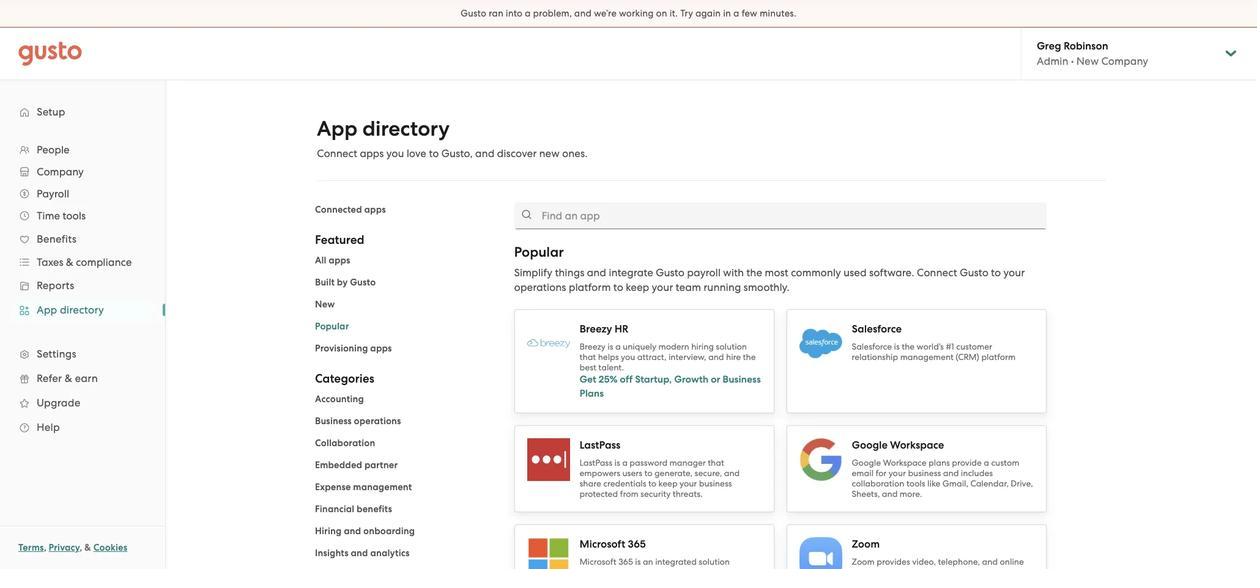 Task type: vqa. For each thing, say whether or not it's contained in the screenshot.
Gusto,
yes



Task type: describe. For each thing, give the bounding box(es) containing it.
platform inside popular simplify things and integrate gusto payroll with the most commonly used software. connect gusto to your operations platform to keep your team running smoothly.
[[569, 281, 611, 294]]

list for featured
[[315, 253, 496, 356]]

setup
[[37, 106, 65, 118]]

hiring and onboarding
[[315, 526, 415, 537]]

drive,
[[1011, 479, 1033, 489]]

taxes
[[37, 256, 63, 269]]

with
[[723, 267, 744, 279]]

and inside breezy hr breezy is a uniquely modern hiring solution that helps you attract, interview, and hire the best talent. get 25% off startup, growth or business plans
[[708, 352, 724, 362]]

categories
[[315, 372, 374, 386]]

embedded partner link
[[315, 460, 398, 471]]

privacy link
[[49, 543, 80, 554]]

startup,
[[635, 374, 672, 385]]

all apps link
[[315, 255, 350, 266]]

hiring and onboarding link
[[315, 526, 415, 537]]

into
[[506, 8, 523, 19]]

app directory
[[37, 304, 104, 316]]

keep inside lastpass lastpass is a password manager that empowers users to generate, secure, and share credentials to keep your business protected from security threats.
[[659, 479, 678, 489]]

people
[[37, 144, 70, 156]]

or
[[711, 374, 720, 385]]

popular for popular
[[315, 321, 349, 332]]

#1
[[946, 342, 954, 352]]

custom
[[991, 458, 1020, 468]]

ones.
[[562, 147, 588, 160]]

and inside app directory connect apps you love to gusto, and discover new ones.
[[475, 147, 495, 160]]

integrated
[[655, 557, 697, 567]]

salesforce logo image
[[799, 329, 842, 359]]

love
[[407, 147, 426, 160]]

1 vertical spatial workspace
[[883, 458, 927, 468]]

relationship
[[852, 352, 898, 362]]

1 google from the top
[[852, 439, 888, 452]]

and down financial benefits link
[[344, 526, 361, 537]]

financial
[[315, 504, 354, 515]]

connect inside app directory connect apps you love to gusto, and discover new ones.
[[317, 147, 357, 160]]

breezy hr logo image
[[527, 339, 570, 348]]

is inside salesforce salesforce is the world's #1 customer relationship management (crm) platform
[[894, 342, 900, 352]]

insights
[[315, 548, 349, 559]]

a right in
[[734, 8, 739, 19]]

discover
[[497, 147, 537, 160]]

we're
[[594, 8, 617, 19]]

1 salesforce from the top
[[852, 323, 902, 336]]

featured
[[315, 233, 364, 247]]

online
[[1000, 557, 1024, 567]]

partner
[[365, 460, 398, 471]]

greg robinson admin • new company
[[1037, 40, 1148, 67]]

a inside breezy hr breezy is a uniquely modern hiring solution that helps you attract, interview, and hire the best talent. get 25% off startup, growth or business plans
[[615, 342, 621, 352]]

calendar,
[[971, 479, 1009, 489]]

app directory link
[[12, 299, 153, 321]]

few
[[742, 8, 757, 19]]

like
[[928, 479, 941, 489]]

25%
[[599, 374, 618, 385]]

all apps
[[315, 255, 350, 266]]

2 microsoft from the top
[[580, 557, 617, 567]]

google workspace logo image
[[799, 439, 842, 481]]

a inside lastpass lastpass is a password manager that empowers users to generate, secure, and share credentials to keep your business protected from security threats.
[[622, 458, 628, 468]]

working
[[619, 8, 654, 19]]

most
[[765, 267, 788, 279]]

includes
[[961, 469, 993, 478]]

popular link
[[315, 321, 349, 332]]

is inside breezy hr breezy is a uniquely modern hiring solution that helps you attract, interview, and hire the best talent. get 25% off startup, growth or business plans
[[608, 342, 613, 352]]

that inside breezy hr breezy is a uniquely modern hiring solution that helps you attract, interview, and hire the best talent. get 25% off startup, growth or business plans
[[580, 352, 596, 362]]

is inside lastpass lastpass is a password manager that empowers users to generate, secure, and share credentials to keep your business protected from security threats.
[[615, 458, 620, 468]]

based
[[970, 568, 994, 570]]

0 vertical spatial 365
[[628, 538, 646, 551]]

new link
[[315, 299, 335, 310]]

gusto navigation element
[[0, 80, 165, 459]]

it.
[[670, 8, 678, 19]]

connect inside popular simplify things and integrate gusto payroll with the most commonly used software. connect gusto to your operations platform to keep your team running smoothly.
[[917, 267, 957, 279]]

used
[[844, 267, 867, 279]]

operations inside popular simplify things and integrate gusto payroll with the most commonly used software. connect gusto to your operations platform to keep your team running smoothly.
[[514, 281, 566, 294]]

password
[[630, 458, 668, 468]]

(crm)
[[956, 352, 980, 362]]

apps for provisioning apps
[[370, 343, 392, 354]]

minutes.
[[760, 8, 797, 19]]

company inside dropdown button
[[37, 166, 84, 178]]

financial benefits link
[[315, 504, 392, 515]]

directory for app directory
[[60, 304, 104, 316]]

smoothly.
[[744, 281, 790, 294]]

built by gusto
[[315, 277, 376, 288]]

video,
[[912, 557, 936, 567]]

cloud
[[686, 568, 708, 570]]

1 zoom from the top
[[852, 538, 880, 551]]

hr
[[615, 323, 629, 336]]

management inside salesforce salesforce is the world's #1 customer relationship management (crm) platform
[[900, 352, 954, 362]]

privacy
[[49, 543, 80, 554]]

app for app directory connect apps you love to gusto, and discover new ones.
[[317, 116, 357, 141]]

running
[[704, 281, 741, 294]]

robinson
[[1064, 40, 1108, 53]]

embedded partner
[[315, 460, 398, 471]]

helps
[[598, 352, 619, 362]]

& for earn
[[65, 373, 72, 385]]

world's
[[917, 342, 944, 352]]

new inside list
[[315, 299, 335, 310]]

the inside popular simplify things and integrate gusto payroll with the most commonly used software. connect gusto to your operations platform to keep your team running smoothly.
[[747, 267, 762, 279]]

reports link
[[12, 275, 153, 297]]

lastpass lastpass is a password manager that empowers users to generate, secure, and share credentials to keep your business protected from security threats.
[[580, 439, 740, 499]]

and down hiring and onboarding link
[[351, 548, 368, 559]]

peer-
[[997, 568, 1018, 570]]

keep inside popular simplify things and integrate gusto payroll with the most commonly used software. connect gusto to your operations platform to keep your team running smoothly.
[[626, 281, 649, 294]]

to inside app directory connect apps you love to gusto, and discover new ones.
[[429, 147, 439, 160]]

people button
[[12, 139, 153, 161]]

compliance
[[76, 256, 132, 269]]

a inside zoom zoom provides video, telephone, and online chat services through a cloud-based peer-to
[[937, 568, 943, 570]]

and inside popular simplify things and integrate gusto payroll with the most commonly used software. connect gusto to your operations platform to keep your team running smoothly.
[[587, 267, 606, 279]]

setup link
[[12, 101, 153, 123]]

collaboration
[[852, 479, 905, 489]]

app for app directory
[[37, 304, 57, 316]]

that inside lastpass lastpass is a password manager that empowers users to generate, secure, and share credentials to keep your business protected from security threats.
[[708, 458, 724, 468]]

accounting link
[[315, 394, 364, 405]]

the inside breezy hr breezy is a uniquely modern hiring solution that helps you attract, interview, and hire the best talent. get 25% off startup, growth or business plans
[[743, 352, 756, 362]]

share
[[580, 479, 601, 489]]

2 breezy from the top
[[580, 342, 606, 352]]

secure,
[[695, 469, 722, 478]]

provisioning
[[315, 343, 368, 354]]

App Search field
[[514, 203, 1047, 229]]

home image
[[18, 41, 82, 66]]

2 zoom from the top
[[852, 557, 875, 567]]

time tools
[[37, 210, 86, 222]]

in
[[723, 8, 731, 19]]

terms , privacy , & cookies
[[18, 543, 127, 554]]

taxes & compliance
[[37, 256, 132, 269]]

business inside list
[[315, 416, 352, 427]]

microsoft 365 logo image
[[527, 538, 570, 570]]

1 vertical spatial 365
[[619, 557, 633, 567]]

financial benefits
[[315, 504, 392, 515]]

connected apps
[[315, 204, 386, 215]]



Task type: locate. For each thing, give the bounding box(es) containing it.
solution up storage,
[[699, 557, 730, 567]]

tools up more. at the right
[[907, 479, 925, 489]]

interview,
[[669, 352, 706, 362]]

1 vertical spatial tools
[[907, 479, 925, 489]]

a up helps
[[615, 342, 621, 352]]

your inside google workspace google workspace plans provide a custom email for your business and includes collaboration tools like gmail, calendar, drive, sheets, and more.
[[889, 469, 906, 478]]

a up users
[[622, 458, 628, 468]]

connected apps link
[[315, 204, 386, 215]]

management down world's
[[900, 352, 954, 362]]

business inside google workspace google workspace plans provide a custom email for your business and includes collaboration tools like gmail, calendar, drive, sheets, and more.
[[908, 469, 941, 478]]

popular up simplify
[[514, 244, 564, 261]]

popular inside popular simplify things and integrate gusto payroll with the most commonly used software. connect gusto to your operations platform to keep your team running smoothly.
[[514, 244, 564, 261]]

solution inside microsoft 365 microsoft 365 is an integrated solution including teams, onedrive cloud storage, an
[[699, 557, 730, 567]]

taxes & compliance button
[[12, 251, 153, 273]]

directory inside app directory connect apps you love to gusto, and discover new ones.
[[362, 116, 450, 141]]

business
[[908, 469, 941, 478], [699, 479, 732, 489]]

0 horizontal spatial ,
[[44, 543, 46, 554]]

more.
[[900, 489, 922, 499]]

breezy left hr
[[580, 323, 612, 336]]

business inside lastpass lastpass is a password manager that empowers users to generate, secure, and share credentials to keep your business protected from security threats.
[[699, 479, 732, 489]]

apps inside app directory connect apps you love to gusto, and discover new ones.
[[360, 147, 384, 160]]

email
[[852, 469, 874, 478]]

plans
[[580, 388, 604, 399]]

operations
[[514, 281, 566, 294], [354, 416, 401, 427]]

& for compliance
[[66, 256, 73, 269]]

directory inside "link"
[[60, 304, 104, 316]]

company button
[[12, 161, 153, 183]]

0 horizontal spatial app
[[37, 304, 57, 316]]

0 horizontal spatial business
[[315, 416, 352, 427]]

, left cookies button
[[80, 543, 82, 554]]

operations inside list
[[354, 416, 401, 427]]

is inside microsoft 365 microsoft 365 is an integrated solution including teams, onedrive cloud storage, an
[[635, 557, 641, 567]]

manager
[[670, 458, 706, 468]]

try
[[680, 8, 693, 19]]

0 vertical spatial tools
[[63, 210, 86, 222]]

business down accounting
[[315, 416, 352, 427]]

0 horizontal spatial directory
[[60, 304, 104, 316]]

1 horizontal spatial operations
[[514, 281, 566, 294]]

1 vertical spatial google
[[852, 458, 881, 468]]

1 , from the left
[[44, 543, 46, 554]]

0 horizontal spatial connect
[[317, 147, 357, 160]]

tools inside dropdown button
[[63, 210, 86, 222]]

operations up 'collaboration' link
[[354, 416, 401, 427]]

hire
[[726, 352, 741, 362]]

new inside 'greg robinson admin • new company'
[[1077, 55, 1099, 67]]

customer
[[956, 342, 992, 352]]

0 vertical spatial workspace
[[890, 439, 944, 452]]

1 horizontal spatial new
[[1077, 55, 1099, 67]]

0 vertical spatial lastpass
[[580, 439, 621, 452]]

0 vertical spatial salesforce
[[852, 323, 902, 336]]

breezy up helps
[[580, 342, 606, 352]]

and left we're
[[574, 8, 592, 19]]

apps right provisioning
[[370, 343, 392, 354]]

0 horizontal spatial that
[[580, 352, 596, 362]]

and down collaboration
[[882, 489, 898, 499]]

0 horizontal spatial keep
[[626, 281, 649, 294]]

& right taxes
[[66, 256, 73, 269]]

new
[[539, 147, 560, 160]]

directory for app directory connect apps you love to gusto, and discover new ones.
[[362, 116, 450, 141]]

keep down integrate
[[626, 281, 649, 294]]

management down 'partner'
[[353, 482, 412, 493]]

1 horizontal spatial tools
[[907, 479, 925, 489]]

expense management link
[[315, 482, 412, 493]]

the left world's
[[902, 342, 915, 352]]

built
[[315, 277, 335, 288]]

list for categories
[[315, 392, 496, 570]]

1 vertical spatial company
[[37, 166, 84, 178]]

workspace up the plans
[[890, 439, 944, 452]]

0 vertical spatial microsoft
[[580, 538, 625, 551]]

directory down reports link at the left of page
[[60, 304, 104, 316]]

1 vertical spatial operations
[[354, 416, 401, 427]]

0 horizontal spatial management
[[353, 482, 412, 493]]

apps for connected apps
[[364, 204, 386, 215]]

1 breezy from the top
[[580, 323, 612, 336]]

things
[[555, 267, 584, 279]]

0 vertical spatial new
[[1077, 55, 1099, 67]]

1 vertical spatial &
[[65, 373, 72, 385]]

apps right connected
[[364, 204, 386, 215]]

list
[[0, 139, 165, 440], [315, 253, 496, 356], [315, 392, 496, 570]]

you inside app directory connect apps you love to gusto, and discover new ones.
[[386, 147, 404, 160]]

refer & earn
[[37, 373, 98, 385]]

that up best
[[580, 352, 596, 362]]

and inside lastpass lastpass is a password manager that empowers users to generate, secure, and share credentials to keep your business protected from security threats.
[[724, 469, 740, 478]]

1 horizontal spatial business
[[908, 469, 941, 478]]

a up includes
[[984, 458, 989, 468]]

1 horizontal spatial you
[[621, 352, 635, 362]]

1 vertical spatial new
[[315, 299, 335, 310]]

is up helps
[[608, 342, 613, 352]]

directory up love
[[362, 116, 450, 141]]

integrate
[[609, 267, 653, 279]]

generate,
[[655, 469, 693, 478]]

0 vertical spatial &
[[66, 256, 73, 269]]

list containing accounting
[[315, 392, 496, 570]]

1 horizontal spatial that
[[708, 458, 724, 468]]

& inside dropdown button
[[66, 256, 73, 269]]

connect
[[317, 147, 357, 160], [917, 267, 957, 279]]

apps left love
[[360, 147, 384, 160]]

a left cloud-
[[937, 568, 943, 570]]

refer & earn link
[[12, 368, 153, 390]]

connect up connected
[[317, 147, 357, 160]]

on
[[656, 8, 667, 19]]

help link
[[12, 417, 153, 439]]

and right things
[[587, 267, 606, 279]]

, left privacy link on the bottom left of the page
[[44, 543, 46, 554]]

onboarding
[[363, 526, 415, 537]]

0 vertical spatial you
[[386, 147, 404, 160]]

1 vertical spatial platform
[[982, 352, 1016, 362]]

app inside "app directory" "link"
[[37, 304, 57, 316]]

1 vertical spatial lastpass
[[580, 458, 612, 468]]

1 vertical spatial microsoft
[[580, 557, 617, 567]]

0 vertical spatial business
[[723, 374, 761, 385]]

provisioning apps
[[315, 343, 392, 354]]

0 vertical spatial the
[[747, 267, 762, 279]]

0 vertical spatial keep
[[626, 281, 649, 294]]

0 vertical spatial operations
[[514, 281, 566, 294]]

1 microsoft from the top
[[580, 538, 625, 551]]

1 horizontal spatial connect
[[917, 267, 957, 279]]

empowers
[[580, 469, 620, 478]]

tools down payroll dropdown button
[[63, 210, 86, 222]]

365 up teams,
[[619, 557, 633, 567]]

uniquely
[[623, 342, 656, 352]]

and right secure,
[[724, 469, 740, 478]]

1 vertical spatial management
[[353, 482, 412, 493]]

solution up hire
[[716, 342, 747, 352]]

to
[[429, 147, 439, 160], [991, 267, 1001, 279], [613, 281, 623, 294], [645, 469, 653, 478], [649, 479, 657, 489]]

0 horizontal spatial new
[[315, 299, 335, 310]]

operations down simplify
[[514, 281, 566, 294]]

apps for all apps
[[329, 255, 350, 266]]

2 vertical spatial the
[[743, 352, 756, 362]]

software.
[[869, 267, 914, 279]]

admin
[[1037, 55, 1069, 67]]

0 horizontal spatial operations
[[354, 416, 401, 427]]

0 vertical spatial breezy
[[580, 323, 612, 336]]

company inside 'greg robinson admin • new company'
[[1102, 55, 1148, 67]]

1 horizontal spatial platform
[[982, 352, 1016, 362]]

platform down customer
[[982, 352, 1016, 362]]

you down uniquely
[[621, 352, 635, 362]]

security
[[641, 489, 671, 499]]

1 horizontal spatial company
[[1102, 55, 1148, 67]]

1 vertical spatial solution
[[699, 557, 730, 567]]

a inside google workspace google workspace plans provide a custom email for your business and includes collaboration tools like gmail, calendar, drive, sheets, and more.
[[984, 458, 989, 468]]

telephone,
[[938, 557, 980, 567]]

settings
[[37, 348, 76, 360]]

platform inside salesforce salesforce is the world's #1 customer relationship management (crm) platform
[[982, 352, 1016, 362]]

onedrive
[[647, 568, 684, 570]]

1 vertical spatial you
[[621, 352, 635, 362]]

1 vertical spatial popular
[[315, 321, 349, 332]]

gmail,
[[943, 479, 968, 489]]

1 vertical spatial the
[[902, 342, 915, 352]]

0 vertical spatial that
[[580, 352, 596, 362]]

business
[[723, 374, 761, 385], [315, 416, 352, 427]]

company down robinson
[[1102, 55, 1148, 67]]

0 horizontal spatial platform
[[569, 281, 611, 294]]

your inside lastpass lastpass is a password manager that empowers users to generate, secure, and share credentials to keep your business protected from security threats.
[[680, 479, 697, 489]]

business down secure,
[[699, 479, 732, 489]]

team
[[676, 281, 701, 294]]

embedded
[[315, 460, 362, 471]]

and right gusto,
[[475, 147, 495, 160]]

terms
[[18, 543, 44, 554]]

upgrade link
[[12, 392, 153, 414]]

google
[[852, 439, 888, 452], [852, 458, 881, 468]]

0 vertical spatial google
[[852, 439, 888, 452]]

zoom zoom provides video, telephone, and online chat services through a cloud-based peer-to
[[852, 538, 1030, 570]]

2 vertical spatial &
[[84, 543, 91, 554]]

0 vertical spatial directory
[[362, 116, 450, 141]]

your
[[1004, 267, 1025, 279], [652, 281, 673, 294], [889, 469, 906, 478], [680, 479, 697, 489]]

& left cookies button
[[84, 543, 91, 554]]

the right hire
[[743, 352, 756, 362]]

a
[[525, 8, 531, 19], [734, 8, 739, 19], [615, 342, 621, 352], [622, 458, 628, 468], [984, 458, 989, 468], [937, 568, 943, 570]]

popular down new link
[[315, 321, 349, 332]]

that up secure,
[[708, 458, 724, 468]]

0 horizontal spatial popular
[[315, 321, 349, 332]]

0 horizontal spatial tools
[[63, 210, 86, 222]]

a right into
[[525, 8, 531, 19]]

problem,
[[533, 8, 572, 19]]

1 vertical spatial business
[[315, 416, 352, 427]]

0 horizontal spatial you
[[386, 147, 404, 160]]

0 vertical spatial solution
[[716, 342, 747, 352]]

salesforce
[[852, 323, 902, 336], [852, 342, 892, 352]]

1 horizontal spatial popular
[[514, 244, 564, 261]]

provides
[[877, 557, 910, 567]]

0 horizontal spatial business
[[699, 479, 732, 489]]

is up teams,
[[635, 557, 641, 567]]

& left earn
[[65, 373, 72, 385]]

keep down generate,
[[659, 479, 678, 489]]

apps right all
[[329, 255, 350, 266]]

app inside app directory connect apps you love to gusto, and discover new ones.
[[317, 116, 357, 141]]

1 vertical spatial that
[[708, 458, 724, 468]]

0 vertical spatial management
[[900, 352, 954, 362]]

and inside zoom zoom provides video, telephone, and online chat services through a cloud-based peer-to
[[982, 557, 998, 567]]

time tools button
[[12, 205, 153, 227]]

1 horizontal spatial keep
[[659, 479, 678, 489]]

management inside list
[[353, 482, 412, 493]]

get
[[580, 374, 596, 385]]

is up empowers
[[615, 458, 620, 468]]

earn
[[75, 373, 98, 385]]

2 , from the left
[[80, 543, 82, 554]]

tools inside google workspace google workspace plans provide a custom email for your business and includes collaboration tools like gmail, calendar, drive, sheets, and more.
[[907, 479, 925, 489]]

commonly
[[791, 267, 841, 279]]

zoom logo image
[[799, 538, 842, 570]]

new down built
[[315, 299, 335, 310]]

you left love
[[386, 147, 404, 160]]

popular for popular simplify things and integrate gusto payroll with the most commonly used software. connect gusto to your operations platform to keep your team running smoothly.
[[514, 244, 564, 261]]

1 vertical spatial connect
[[917, 267, 957, 279]]

solution inside breezy hr breezy is a uniquely modern hiring solution that helps you attract, interview, and hire the best talent. get 25% off startup, growth or business plans
[[716, 342, 747, 352]]

1 vertical spatial keep
[[659, 479, 678, 489]]

365 up an in the bottom of the page
[[628, 538, 646, 551]]

list containing people
[[0, 139, 165, 440]]

collaboration link
[[315, 438, 375, 449]]

provide
[[952, 458, 982, 468]]

•
[[1071, 55, 1074, 67]]

business down hire
[[723, 374, 761, 385]]

business operations link
[[315, 416, 401, 427]]

0 vertical spatial app
[[317, 116, 357, 141]]

1 vertical spatial zoom
[[852, 557, 875, 567]]

for
[[876, 469, 887, 478]]

plans
[[929, 458, 950, 468]]

1 horizontal spatial business
[[723, 374, 761, 385]]

workspace up for
[[883, 458, 927, 468]]

None search field
[[514, 203, 1047, 229]]

and down the hiring
[[708, 352, 724, 362]]

expense management
[[315, 482, 412, 493]]

list containing all apps
[[315, 253, 496, 356]]

and up based
[[982, 557, 998, 567]]

users
[[622, 469, 642, 478]]

0 vertical spatial popular
[[514, 244, 564, 261]]

2 salesforce from the top
[[852, 342, 892, 352]]

cookies
[[93, 543, 127, 554]]

connect right software.
[[917, 267, 957, 279]]

sheets,
[[852, 489, 880, 499]]

you
[[386, 147, 404, 160], [621, 352, 635, 362]]

0 vertical spatial zoom
[[852, 538, 880, 551]]

0 vertical spatial business
[[908, 469, 941, 478]]

the inside salesforce salesforce is the world's #1 customer relationship management (crm) platform
[[902, 342, 915, 352]]

connected
[[315, 204, 362, 215]]

0 vertical spatial connect
[[317, 147, 357, 160]]

business up like
[[908, 469, 941, 478]]

1 vertical spatial business
[[699, 479, 732, 489]]

solution
[[716, 342, 747, 352], [699, 557, 730, 567]]

company
[[1102, 55, 1148, 67], [37, 166, 84, 178]]

company down the people
[[37, 166, 84, 178]]

1 vertical spatial breezy
[[580, 342, 606, 352]]

business inside breezy hr breezy is a uniquely modern hiring solution that helps you attract, interview, and hire the best talent. get 25% off startup, growth or business plans
[[723, 374, 761, 385]]

1 lastpass from the top
[[580, 439, 621, 452]]

0 vertical spatial company
[[1102, 55, 1148, 67]]

benefits link
[[12, 228, 153, 250]]

gusto,
[[441, 147, 473, 160]]

2 lastpass from the top
[[580, 458, 612, 468]]

ran
[[489, 8, 503, 19]]

popular inside list
[[315, 321, 349, 332]]

0 horizontal spatial company
[[37, 166, 84, 178]]

the up smoothly.
[[747, 267, 762, 279]]

0 vertical spatial platform
[[569, 281, 611, 294]]

workspace
[[890, 439, 944, 452], [883, 458, 927, 468]]

payroll
[[37, 188, 69, 200]]

1 vertical spatial salesforce
[[852, 342, 892, 352]]

1 vertical spatial directory
[[60, 304, 104, 316]]

1 horizontal spatial app
[[317, 116, 357, 141]]

1 horizontal spatial directory
[[362, 116, 450, 141]]

microsoft 365 microsoft 365 is an integrated solution including teams, onedrive cloud storage, an
[[580, 538, 760, 570]]

1 horizontal spatial ,
[[80, 543, 82, 554]]

gusto inside list
[[350, 277, 376, 288]]

is up relationship
[[894, 342, 900, 352]]

1 horizontal spatial management
[[900, 352, 954, 362]]

platform down things
[[569, 281, 611, 294]]

threats.
[[673, 489, 703, 499]]

again
[[696, 8, 721, 19]]

lastpass logo image
[[527, 439, 570, 481]]

gusto ran into a problem, and we're working on it. try again in a few minutes.
[[461, 8, 797, 19]]

1 vertical spatial app
[[37, 304, 57, 316]]

cookies button
[[93, 541, 127, 556]]

new down robinson
[[1077, 55, 1099, 67]]

you inside breezy hr breezy is a uniquely modern hiring solution that helps you attract, interview, and hire the best talent. get 25% off startup, growth or business plans
[[621, 352, 635, 362]]

and up gmail,
[[943, 469, 959, 478]]

2 google from the top
[[852, 458, 881, 468]]

tools
[[63, 210, 86, 222], [907, 479, 925, 489]]



